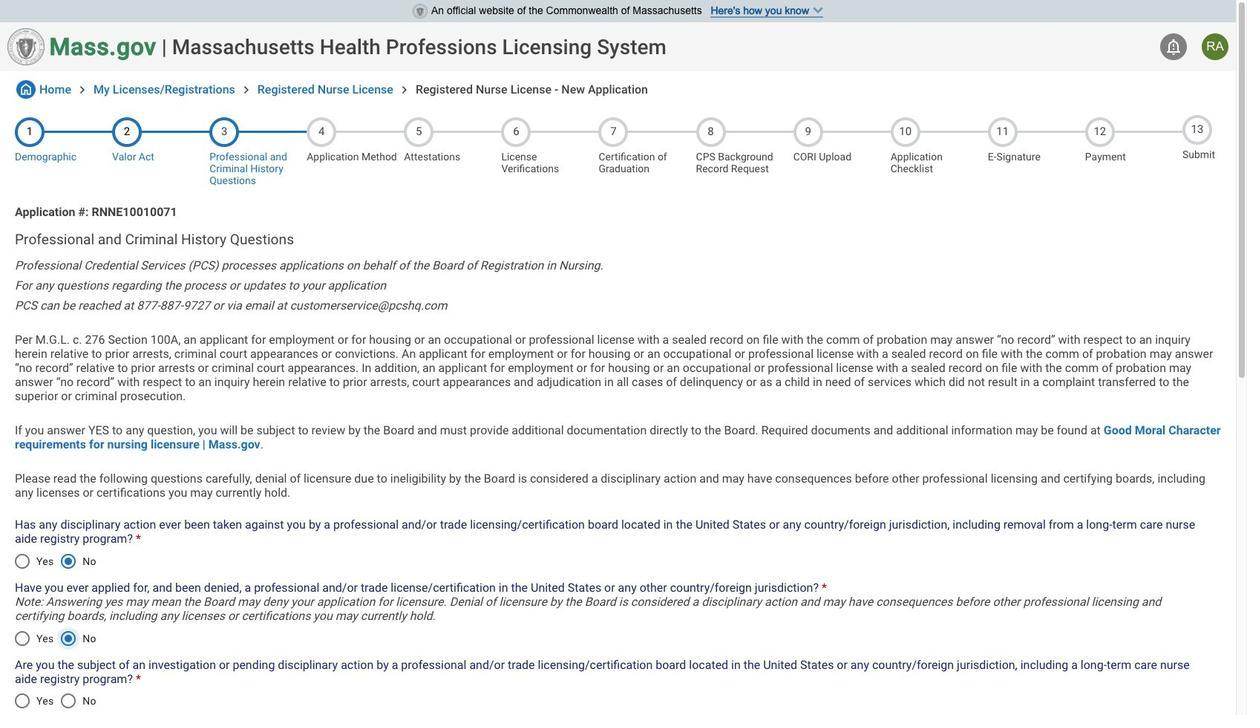 Task type: locate. For each thing, give the bounding box(es) containing it.
1 vertical spatial no color image
[[75, 82, 90, 97]]

1 vertical spatial option group
[[6, 621, 104, 656]]

2 vertical spatial option group
[[6, 683, 104, 715]]

option group
[[6, 543, 104, 579], [6, 621, 104, 656], [6, 683, 104, 715]]

0 vertical spatial no color image
[[1165, 38, 1183, 56]]

2 horizontal spatial no color image
[[397, 82, 412, 97]]

0 vertical spatial option group
[[6, 543, 104, 579]]

2 option group from the top
[[6, 621, 104, 656]]

1 horizontal spatial no color image
[[1165, 38, 1183, 56]]

no color image
[[1165, 38, 1183, 56], [75, 82, 90, 97]]

no color image
[[16, 80, 36, 99], [239, 82, 254, 97], [397, 82, 412, 97]]

0 horizontal spatial no color image
[[75, 82, 90, 97]]

heading
[[172, 35, 667, 59], [15, 231, 1222, 248]]



Task type: describe. For each thing, give the bounding box(es) containing it.
1 option group from the top
[[6, 543, 104, 579]]

3 option group from the top
[[6, 683, 104, 715]]

0 vertical spatial heading
[[172, 35, 667, 59]]

massachusetts state seal image
[[413, 4, 428, 19]]

0 horizontal spatial no color image
[[16, 80, 36, 99]]

massachusetts state seal image
[[7, 28, 45, 65]]

1 vertical spatial heading
[[15, 231, 1222, 248]]

1 horizontal spatial no color image
[[239, 82, 254, 97]]



Task type: vqa. For each thing, say whether or not it's contained in the screenshot.
no color icon
yes



